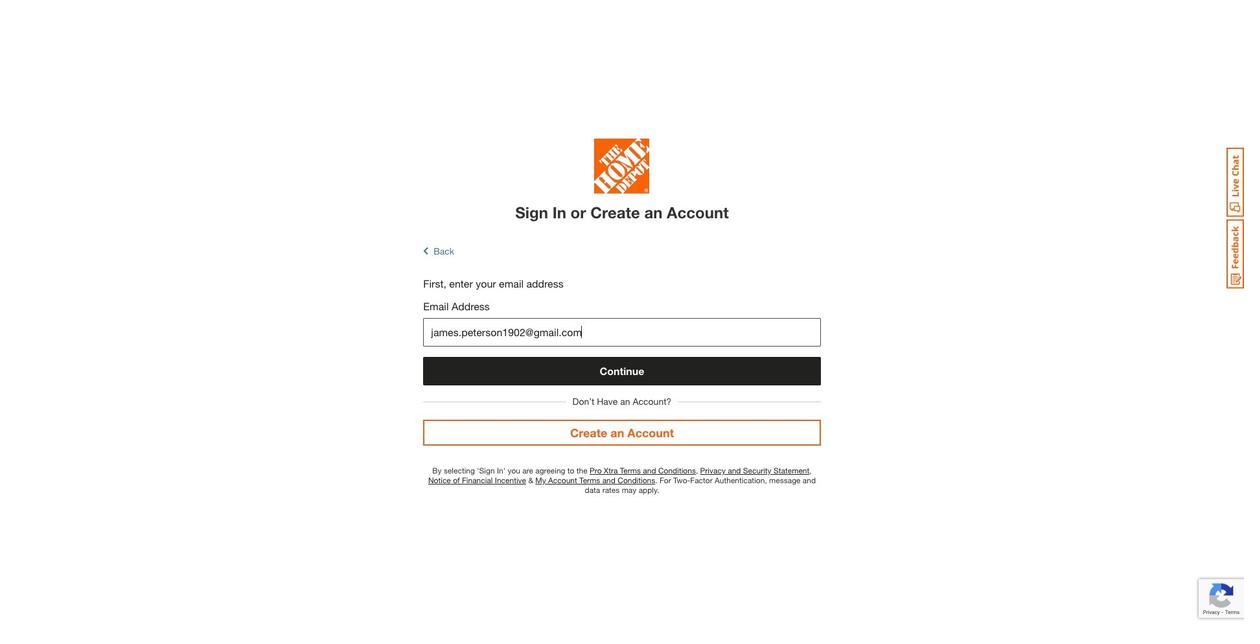 Task type: describe. For each thing, give the bounding box(es) containing it.
live chat image
[[1227, 148, 1245, 217]]

thd logo image
[[595, 139, 650, 197]]



Task type: vqa. For each thing, say whether or not it's contained in the screenshot.
UP related to UP TO 25% OFF Select Wine Coolers
no



Task type: locate. For each thing, give the bounding box(es) containing it.
back arrow image
[[424, 246, 429, 257]]

feedback link image
[[1227, 219, 1245, 289]]

None email field
[[424, 318, 821, 347]]



